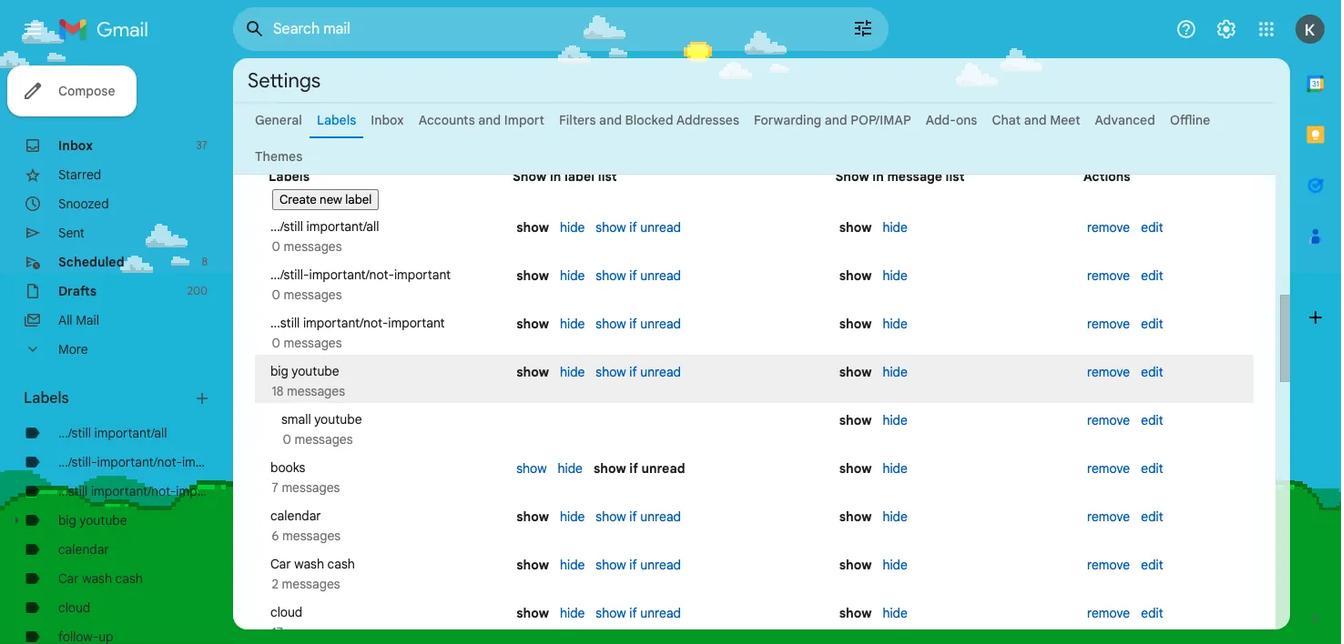 Task type: locate. For each thing, give the bounding box(es) containing it.
2 remove link from the top
[[1087, 268, 1130, 284]]

cloud for cloud
[[58, 600, 90, 617]]

0 horizontal spatial labels
[[24, 390, 69, 408]]

snoozed link
[[58, 196, 109, 212]]

9 edit link from the top
[[1141, 606, 1164, 622]]

1 horizontal spatial in
[[873, 168, 884, 185]]

wash down calendar 6 messages
[[294, 556, 324, 573]]

1 horizontal spatial label
[[565, 168, 595, 185]]

0 horizontal spatial ...still
[[58, 484, 88, 500]]

7 remove from the top
[[1087, 509, 1130, 525]]

4 and from the left
[[1024, 112, 1047, 128]]

5 show if unread link from the top
[[596, 509, 681, 525]]

0 horizontal spatial show
[[513, 168, 547, 185]]

messages inside cloud 17 messages
[[286, 625, 345, 641]]

7 edit from the top
[[1141, 509, 1164, 525]]

...still for ...still important/not-important 0 messages
[[270, 315, 300, 331]]

big youtube link
[[58, 513, 127, 529]]

edit link for car wash cash 2 messages
[[1141, 557, 1164, 574]]

1 horizontal spatial .../still
[[270, 219, 303, 235]]

1 vertical spatial .../still-
[[58, 454, 97, 471]]

important/not- inside ...still important/not-important 0 messages
[[303, 315, 388, 331]]

edit
[[1141, 219, 1164, 236], [1141, 268, 1164, 284], [1141, 316, 1164, 332], [1141, 364, 1164, 381], [1141, 413, 1164, 429], [1141, 461, 1164, 477], [1141, 509, 1164, 525], [1141, 557, 1164, 574], [1141, 606, 1164, 622]]

.../still for .../still important/all
[[58, 425, 91, 442]]

show in label list
[[513, 168, 617, 185]]

8 if from the top
[[630, 606, 637, 622]]

6 show if unread link from the top
[[596, 557, 681, 574]]

important/all inside labels navigation
[[94, 425, 167, 442]]

.../still down labels 'heading'
[[58, 425, 91, 442]]

show if unread link
[[596, 219, 681, 236], [596, 268, 681, 284], [596, 316, 681, 332], [596, 364, 681, 381], [596, 509, 681, 525], [596, 557, 681, 574], [596, 606, 681, 622]]

scheduled
[[58, 254, 124, 270]]

messages inside calendar 6 messages
[[282, 528, 341, 545]]

1 horizontal spatial important/all
[[306, 219, 379, 235]]

0 horizontal spatial important/all
[[94, 425, 167, 442]]

car wash cash link
[[58, 571, 143, 587]]

0
[[272, 239, 280, 255], [272, 287, 280, 303], [272, 335, 280, 352], [283, 432, 291, 448]]

big inside "big youtube 18 messages"
[[270, 363, 288, 380]]

0 horizontal spatial in
[[550, 168, 561, 185]]

calendar up 6
[[270, 508, 321, 525]]

show if unread for .../still-important/not-important 0 messages
[[596, 268, 681, 284]]

and for accounts
[[478, 112, 501, 128]]

if
[[630, 219, 637, 236], [630, 268, 637, 284], [630, 316, 637, 332], [630, 364, 637, 381], [630, 461, 638, 477], [630, 509, 637, 525], [630, 557, 637, 574], [630, 606, 637, 622]]

big up calendar link
[[58, 513, 76, 529]]

messages up ...still important/not-important 0 messages
[[284, 287, 342, 303]]

ons
[[956, 112, 978, 128]]

3 and from the left
[[825, 112, 848, 128]]

important down .../still-important/not-important 0 messages
[[388, 315, 445, 331]]

4 remove from the top
[[1087, 364, 1130, 381]]

sent
[[58, 225, 85, 241]]

0 vertical spatial ...still
[[270, 315, 300, 331]]

.../still- for .../still-important/not-important 0 messages
[[270, 267, 309, 283]]

list for show in message list
[[946, 168, 965, 185]]

show down import
[[513, 168, 547, 185]]

remove link for books 7 messages
[[1087, 461, 1130, 477]]

cash down big youtube link
[[115, 571, 143, 587]]

inbox right labels link on the top of the page
[[371, 112, 404, 128]]

car inside labels navigation
[[58, 571, 79, 587]]

1 edit from the top
[[1141, 219, 1164, 236]]

messages inside small youtube 0 messages
[[295, 432, 353, 448]]

edit for cloud 17 messages
[[1141, 606, 1164, 622]]

edit for car wash cash 2 messages
[[1141, 557, 1164, 574]]

tab list
[[1290, 58, 1341, 579]]

cloud inside labels navigation
[[58, 600, 90, 617]]

wash down calendar link
[[82, 571, 112, 587]]

inbox up starred link
[[58, 138, 93, 154]]

car up 2
[[270, 556, 291, 573]]

0 vertical spatial .../still-
[[270, 267, 309, 283]]

5 edit from the top
[[1141, 413, 1164, 429]]

show if unread link for .../still important/all 0 messages
[[596, 219, 681, 236]]

youtube inside small youtube 0 messages
[[314, 412, 362, 428]]

7 remove link from the top
[[1087, 509, 1130, 525]]

1 vertical spatial youtube
[[314, 412, 362, 428]]

important/all for .../still important/all
[[94, 425, 167, 442]]

2 remove from the top
[[1087, 268, 1130, 284]]

youtube inside "big youtube 18 messages"
[[292, 363, 339, 380]]

2 vertical spatial labels
[[24, 390, 69, 408]]

themes
[[255, 148, 303, 165]]

...still up big youtube link
[[58, 484, 88, 500]]

2 vertical spatial youtube
[[80, 513, 127, 529]]

1 vertical spatial important/all
[[94, 425, 167, 442]]

all mail link
[[58, 312, 99, 329]]

0 horizontal spatial car
[[58, 571, 79, 587]]

1 list from the left
[[598, 168, 617, 185]]

important/not- down .../still-important/not-important 0 messages
[[303, 315, 388, 331]]

labels down more in the bottom left of the page
[[24, 390, 69, 408]]

8 edit from the top
[[1141, 557, 1164, 574]]

car
[[270, 556, 291, 573], [58, 571, 79, 587]]

car inside the car wash cash 2 messages
[[270, 556, 291, 573]]

0 vertical spatial youtube
[[292, 363, 339, 380]]

important/not- up ...still important/not-important link
[[97, 454, 182, 471]]

edit for .../still important/all 0 messages
[[1141, 219, 1164, 236]]

big for big youtube
[[58, 513, 76, 529]]

9 edit from the top
[[1141, 606, 1164, 622]]

cash inside labels navigation
[[115, 571, 143, 587]]

starred link
[[58, 167, 101, 183]]

show if unread link for big youtube 18 messages
[[596, 364, 681, 381]]

calendar
[[270, 508, 321, 525], [58, 542, 109, 558]]

...still inside ...still important/not-important 0 messages
[[270, 315, 300, 331]]

important/not- for ...still important/not-important 0 messages
[[303, 315, 388, 331]]

messages right 6
[[282, 528, 341, 545]]

important/all inside .../still important/all 0 messages
[[306, 219, 379, 235]]

1 remove link from the top
[[1087, 219, 1130, 236]]

0 horizontal spatial cloud
[[58, 600, 90, 617]]

important/all
[[306, 219, 379, 235], [94, 425, 167, 442]]

labels down themes at the top
[[269, 168, 310, 185]]

if for big youtube 18 messages
[[630, 364, 637, 381]]

forwarding and pop/imap link
[[754, 112, 911, 128]]

1 horizontal spatial ...still
[[270, 315, 300, 331]]

youtube for big youtube
[[292, 363, 339, 380]]

.../still inside .../still important/all 0 messages
[[270, 219, 303, 235]]

1 and from the left
[[478, 112, 501, 128]]

show if unread link for ...still important/not-important 0 messages
[[596, 316, 681, 332]]

...still for ...still important/not-important
[[58, 484, 88, 500]]

...still inside labels navigation
[[58, 484, 88, 500]]

Search mail text field
[[273, 20, 801, 38]]

0 horizontal spatial cash
[[115, 571, 143, 587]]

big up 18
[[270, 363, 288, 380]]

6
[[272, 528, 279, 545]]

main menu image
[[22, 18, 44, 40]]

1 in from the left
[[550, 168, 561, 185]]

7 edit link from the top
[[1141, 509, 1164, 525]]

1 horizontal spatial calendar
[[270, 508, 321, 525]]

0 horizontal spatial label
[[345, 192, 372, 208]]

3 remove link from the top
[[1087, 316, 1130, 332]]

cash down calendar 6 messages
[[327, 556, 355, 573]]

0 down create
[[272, 239, 280, 255]]

accounts and import
[[419, 112, 545, 128]]

...still
[[270, 315, 300, 331], [58, 484, 88, 500]]

accounts and import link
[[419, 112, 545, 128]]

and right filters
[[599, 112, 622, 128]]

cash inside the car wash cash 2 messages
[[327, 556, 355, 573]]

cloud
[[58, 600, 90, 617], [270, 605, 303, 621]]

wash inside the car wash cash 2 messages
[[294, 556, 324, 573]]

4 edit link from the top
[[1141, 364, 1164, 381]]

2 show if unread link from the top
[[596, 268, 681, 284]]

and right chat
[[1024, 112, 1047, 128]]

remove link
[[1087, 219, 1130, 236], [1087, 268, 1130, 284], [1087, 316, 1130, 332], [1087, 364, 1130, 381], [1087, 413, 1130, 429], [1087, 461, 1130, 477], [1087, 509, 1130, 525], [1087, 557, 1130, 574], [1087, 606, 1130, 622]]

important up ...still important/not-important 0 messages
[[394, 267, 451, 283]]

0 vertical spatial inbox link
[[371, 112, 404, 128]]

and left pop/imap
[[825, 112, 848, 128]]

0 vertical spatial calendar
[[270, 508, 321, 525]]

and for forwarding
[[825, 112, 848, 128]]

1 horizontal spatial labels
[[269, 168, 310, 185]]

3 edit from the top
[[1141, 316, 1164, 332]]

inbox link
[[371, 112, 404, 128], [58, 138, 93, 154]]

label for new
[[345, 192, 372, 208]]

important/not- down .../still important/all 0 messages
[[309, 267, 394, 283]]

important/not-
[[309, 267, 394, 283], [303, 315, 388, 331], [97, 454, 182, 471], [91, 484, 176, 500]]

unread for calendar 6 messages
[[640, 509, 681, 525]]

remove link for cloud 17 messages
[[1087, 606, 1130, 622]]

7 show if unread link from the top
[[596, 606, 681, 622]]

general
[[255, 112, 302, 128]]

car wash cash
[[58, 571, 143, 587]]

labels inside navigation
[[24, 390, 69, 408]]

1 vertical spatial ...still
[[58, 484, 88, 500]]

2 edit from the top
[[1141, 268, 1164, 284]]

0 horizontal spatial big
[[58, 513, 76, 529]]

1 horizontal spatial inbox
[[371, 112, 404, 128]]

.../still inside labels navigation
[[58, 425, 91, 442]]

.../still- down .../still important/all 0 messages
[[270, 267, 309, 283]]

2 in from the left
[[873, 168, 884, 185]]

8 remove from the top
[[1087, 557, 1130, 574]]

in for message
[[873, 168, 884, 185]]

.../still
[[270, 219, 303, 235], [58, 425, 91, 442]]

big inside labels navigation
[[58, 513, 76, 529]]

youtube right small
[[314, 412, 362, 428]]

and for chat
[[1024, 112, 1047, 128]]

1 horizontal spatial cash
[[327, 556, 355, 573]]

3 edit link from the top
[[1141, 316, 1164, 332]]

7 if from the top
[[630, 557, 637, 574]]

6 edit link from the top
[[1141, 461, 1164, 477]]

calendar inside calendar 6 messages
[[270, 508, 321, 525]]

remove for cloud 17 messages
[[1087, 606, 1130, 622]]

6 remove from the top
[[1087, 461, 1130, 477]]

.../still down create
[[270, 219, 303, 235]]

8 remove link from the top
[[1087, 557, 1130, 574]]

1 show if unread link from the top
[[596, 219, 681, 236]]

6 if from the top
[[630, 509, 637, 525]]

messages
[[284, 239, 342, 255], [284, 287, 342, 303], [284, 335, 342, 352], [287, 383, 345, 400], [295, 432, 353, 448], [282, 480, 340, 496], [282, 528, 341, 545], [282, 576, 340, 593], [286, 625, 345, 641]]

2 edit link from the top
[[1141, 268, 1164, 284]]

cloud down car wash cash link at the left of page
[[58, 600, 90, 617]]

4 if from the top
[[630, 364, 637, 381]]

show
[[517, 219, 549, 236], [596, 219, 626, 236], [839, 219, 872, 236], [517, 268, 549, 284], [596, 268, 626, 284], [839, 268, 872, 284], [517, 316, 549, 332], [596, 316, 626, 332], [839, 316, 872, 332], [517, 364, 549, 381], [596, 364, 626, 381], [839, 364, 872, 381], [839, 413, 872, 429], [517, 461, 547, 477], [594, 461, 626, 477], [839, 461, 872, 477], [517, 509, 549, 525], [596, 509, 626, 525], [839, 509, 872, 525], [517, 557, 549, 574], [596, 557, 626, 574], [839, 557, 872, 574], [517, 606, 549, 622], [596, 606, 626, 622], [839, 606, 872, 622]]

1 horizontal spatial car
[[270, 556, 291, 573]]

wash
[[294, 556, 324, 573], [82, 571, 112, 587]]

remove link for .../still important/all 0 messages
[[1087, 219, 1130, 236]]

3 show if unread link from the top
[[596, 316, 681, 332]]

remove link for .../still-important/not-important 0 messages
[[1087, 268, 1130, 284]]

remove for .../still-important/not-important 0 messages
[[1087, 268, 1130, 284]]

6 remove link from the top
[[1087, 461, 1130, 477]]

1 vertical spatial inbox
[[58, 138, 93, 154]]

.../still- inside labels navigation
[[58, 454, 97, 471]]

messages inside books 7 messages
[[282, 480, 340, 496]]

labels right general
[[317, 112, 356, 128]]

1 horizontal spatial wash
[[294, 556, 324, 573]]

1 horizontal spatial big
[[270, 363, 288, 380]]

messages inside ...still important/not-important 0 messages
[[284, 335, 342, 352]]

0 up 18
[[272, 335, 280, 352]]

0 horizontal spatial calendar
[[58, 542, 109, 558]]

.../still- for .../still-important/not-important
[[58, 454, 97, 471]]

advanced link
[[1095, 112, 1156, 128]]

calendar down big youtube link
[[58, 542, 109, 558]]

4 edit from the top
[[1141, 364, 1164, 381]]

0 horizontal spatial wash
[[82, 571, 112, 587]]

1 vertical spatial calendar
[[58, 542, 109, 558]]

important/not- down .../still-important/not-important "link"
[[91, 484, 176, 500]]

important/all up .../still-important/not-important "link"
[[94, 425, 167, 442]]

0 down .../still important/all 0 messages
[[272, 287, 280, 303]]

youtube up small
[[292, 363, 339, 380]]

0 vertical spatial labels
[[317, 112, 356, 128]]

2 horizontal spatial labels
[[317, 112, 356, 128]]

show if unread
[[596, 219, 681, 236], [596, 268, 681, 284], [596, 316, 681, 332], [596, 364, 681, 381], [594, 461, 685, 477], [596, 509, 681, 525], [596, 557, 681, 574], [596, 606, 681, 622]]

small youtube 0 messages
[[280, 412, 362, 448]]

show if unread for cloud 17 messages
[[596, 606, 681, 622]]

messages right 2
[[282, 576, 340, 593]]

in left message
[[873, 168, 884, 185]]

edit link
[[1141, 219, 1164, 236], [1141, 268, 1164, 284], [1141, 316, 1164, 332], [1141, 364, 1164, 381], [1141, 413, 1164, 429], [1141, 461, 1164, 477], [1141, 509, 1164, 525], [1141, 557, 1164, 574], [1141, 606, 1164, 622]]

1 vertical spatial label
[[345, 192, 372, 208]]

important up the ...still important/not-important
[[182, 454, 239, 471]]

remove for ...still important/not-important 0 messages
[[1087, 316, 1130, 332]]

2 if from the top
[[630, 268, 637, 284]]

remove
[[1087, 219, 1130, 236], [1087, 268, 1130, 284], [1087, 316, 1130, 332], [1087, 364, 1130, 381], [1087, 413, 1130, 429], [1087, 461, 1130, 477], [1087, 509, 1130, 525], [1087, 557, 1130, 574], [1087, 606, 1130, 622]]

0 vertical spatial .../still
[[270, 219, 303, 235]]

and
[[478, 112, 501, 128], [599, 112, 622, 128], [825, 112, 848, 128], [1024, 112, 1047, 128]]

car up cloud link
[[58, 571, 79, 587]]

and left import
[[478, 112, 501, 128]]

messages inside the car wash cash 2 messages
[[282, 576, 340, 593]]

inbox link up starred link
[[58, 138, 93, 154]]

3 remove from the top
[[1087, 316, 1130, 332]]

messages right 17
[[286, 625, 345, 641]]

list
[[598, 168, 617, 185], [946, 168, 965, 185]]

4 remove link from the top
[[1087, 364, 1130, 381]]

big youtube 18 messages
[[269, 363, 345, 400]]

starred
[[58, 167, 101, 183]]

1 vertical spatial .../still
[[58, 425, 91, 442]]

important
[[394, 267, 451, 283], [388, 315, 445, 331], [182, 454, 239, 471], [176, 484, 233, 500]]

hide
[[560, 219, 585, 236], [883, 219, 908, 236], [560, 268, 585, 284], [883, 268, 908, 284], [560, 316, 585, 332], [883, 316, 908, 332], [560, 364, 585, 381], [883, 364, 908, 381], [883, 413, 908, 429], [558, 461, 583, 477], [883, 461, 908, 477], [560, 509, 585, 525], [883, 509, 908, 525], [560, 557, 585, 574], [883, 557, 908, 574], [560, 606, 585, 622], [883, 606, 908, 622]]

cloud for cloud 17 messages
[[270, 605, 303, 621]]

settings image
[[1216, 18, 1238, 40]]

37
[[196, 138, 208, 152]]

edit for calendar 6 messages
[[1141, 509, 1164, 525]]

in
[[550, 168, 561, 185], [873, 168, 884, 185]]

.../still- inside .../still-important/not-important 0 messages
[[270, 267, 309, 283]]

remove link for calendar 6 messages
[[1087, 509, 1130, 525]]

labels link
[[317, 112, 356, 128]]

inbox inside labels navigation
[[58, 138, 93, 154]]

show
[[513, 168, 547, 185], [835, 168, 869, 185]]

0 horizontal spatial inbox link
[[58, 138, 93, 154]]

inbox
[[371, 112, 404, 128], [58, 138, 93, 154]]

show if unread for ...still important/not-important 0 messages
[[596, 316, 681, 332]]

0 vertical spatial label
[[565, 168, 595, 185]]

9 remove from the top
[[1087, 606, 1130, 622]]

show down forwarding and pop/imap link
[[835, 168, 869, 185]]

cloud inside cloud 17 messages
[[270, 605, 303, 621]]

big
[[270, 363, 288, 380], [58, 513, 76, 529]]

unread for big youtube 18 messages
[[640, 364, 681, 381]]

advanced search options image
[[845, 10, 882, 46]]

calendar for calendar 6 messages
[[270, 508, 321, 525]]

messages down small
[[295, 432, 353, 448]]

0 horizontal spatial inbox
[[58, 138, 93, 154]]

calendar inside labels navigation
[[58, 542, 109, 558]]

inbox link right labels link on the top of the page
[[371, 112, 404, 128]]

edit link for cloud 17 messages
[[1141, 606, 1164, 622]]

important/all down new
[[306, 219, 379, 235]]

list right message
[[946, 168, 965, 185]]

cloud up 17
[[270, 605, 303, 621]]

messages up small
[[287, 383, 345, 400]]

3 if from the top
[[630, 316, 637, 332]]

label
[[565, 168, 595, 185], [345, 192, 372, 208]]

1 horizontal spatial list
[[946, 168, 965, 185]]

1 horizontal spatial .../still-
[[270, 267, 309, 283]]

1 show from the left
[[513, 168, 547, 185]]

search mail image
[[239, 13, 271, 46]]

messages down create new label
[[284, 239, 342, 255]]

18
[[272, 383, 284, 400]]

if for .../still important/all 0 messages
[[630, 219, 637, 236]]

important inside ...still important/not-important 0 messages
[[388, 315, 445, 331]]

1 horizontal spatial cloud
[[270, 605, 303, 621]]

messages down books
[[282, 480, 340, 496]]

youtube
[[292, 363, 339, 380], [314, 412, 362, 428], [80, 513, 127, 529]]

.../still-
[[270, 267, 309, 283], [58, 454, 97, 471]]

0 down small
[[283, 432, 291, 448]]

0 vertical spatial important/all
[[306, 219, 379, 235]]

0 vertical spatial big
[[270, 363, 288, 380]]

2 list from the left
[[946, 168, 965, 185]]

if for cloud 17 messages
[[630, 606, 637, 622]]

youtube up calendar link
[[80, 513, 127, 529]]

important inside .../still-important/not-important 0 messages
[[394, 267, 451, 283]]

1 vertical spatial big
[[58, 513, 76, 529]]

1 vertical spatial labels
[[269, 168, 310, 185]]

1 if from the top
[[630, 219, 637, 236]]

0 horizontal spatial list
[[598, 168, 617, 185]]

2 show from the left
[[835, 168, 869, 185]]

accounts
[[419, 112, 475, 128]]

0 horizontal spatial .../still
[[58, 425, 91, 442]]

.../still for .../still important/all 0 messages
[[270, 219, 303, 235]]

messages up "big youtube 18 messages"
[[284, 335, 342, 352]]

unread for .../still important/all 0 messages
[[640, 219, 681, 236]]

1 vertical spatial inbox link
[[58, 138, 93, 154]]

6 edit from the top
[[1141, 461, 1164, 477]]

new
[[320, 192, 342, 208]]

labels
[[317, 112, 356, 128], [269, 168, 310, 185], [24, 390, 69, 408]]

if for .../still-important/not-important 0 messages
[[630, 268, 637, 284]]

1 edit link from the top
[[1141, 219, 1164, 236]]

0 horizontal spatial .../still-
[[58, 454, 97, 471]]

cash
[[327, 556, 355, 573], [115, 571, 143, 587]]

big for big youtube 18 messages
[[270, 363, 288, 380]]

list down filters and blocked addresses
[[598, 168, 617, 185]]

None search field
[[233, 7, 889, 51]]

...still up "big youtube 18 messages"
[[270, 315, 300, 331]]

if for calendar 6 messages
[[630, 509, 637, 525]]

9 remove link from the top
[[1087, 606, 1130, 622]]

important down .../still-important/not-important "link"
[[176, 484, 233, 500]]

important/not- for .../still-important/not-important
[[97, 454, 182, 471]]

in down filters
[[550, 168, 561, 185]]

remove link for car wash cash 2 messages
[[1087, 557, 1130, 574]]

5 remove link from the top
[[1087, 413, 1130, 429]]

0 inside .../still important/all 0 messages
[[272, 239, 280, 255]]

2 and from the left
[[599, 112, 622, 128]]

1 remove from the top
[[1087, 219, 1130, 236]]

8 edit link from the top
[[1141, 557, 1164, 574]]

unread for ...still important/not-important 0 messages
[[640, 316, 681, 332]]

4 show if unread link from the top
[[596, 364, 681, 381]]

.../still- down ".../still important/all" link
[[58, 454, 97, 471]]

important/not- inside .../still-important/not-important 0 messages
[[309, 267, 394, 283]]

label right new
[[345, 192, 372, 208]]

label inside button
[[345, 192, 372, 208]]

label down filters
[[565, 168, 595, 185]]

wash inside labels navigation
[[82, 571, 112, 587]]

messages inside "big youtube 18 messages"
[[287, 383, 345, 400]]

1 horizontal spatial show
[[835, 168, 869, 185]]



Task type: describe. For each thing, give the bounding box(es) containing it.
filters and blocked addresses
[[559, 112, 740, 128]]

compose button
[[7, 66, 137, 117]]

1 horizontal spatial inbox link
[[371, 112, 404, 128]]

all mail
[[58, 312, 99, 329]]

.../still-important/not-important 0 messages
[[269, 267, 451, 303]]

filters and blocked addresses link
[[559, 112, 740, 128]]

messages inside .../still-important/not-important 0 messages
[[284, 287, 342, 303]]

blocked
[[625, 112, 674, 128]]

.../still important/all
[[58, 425, 167, 442]]

filters
[[559, 112, 596, 128]]

youtube inside labels navigation
[[80, 513, 127, 529]]

unread for .../still-important/not-important 0 messages
[[640, 268, 681, 284]]

0 inside .../still-important/not-important 0 messages
[[272, 287, 280, 303]]

import
[[504, 112, 545, 128]]

edit for ...still important/not-important 0 messages
[[1141, 316, 1164, 332]]

show if unread for .../still important/all 0 messages
[[596, 219, 681, 236]]

more button
[[0, 335, 219, 364]]

if for ...still important/not-important 0 messages
[[630, 316, 637, 332]]

show if unread link for car wash cash 2 messages
[[596, 557, 681, 574]]

meet
[[1050, 112, 1081, 128]]

5 if from the top
[[630, 461, 638, 477]]

8
[[202, 255, 208, 269]]

2
[[272, 576, 279, 593]]

actions
[[1084, 168, 1131, 185]]

5 edit link from the top
[[1141, 413, 1164, 429]]

forwarding and pop/imap
[[754, 112, 911, 128]]

0 inside small youtube 0 messages
[[283, 432, 291, 448]]

show if unread for calendar 6 messages
[[596, 509, 681, 525]]

chat
[[992, 112, 1021, 128]]

labels navigation
[[0, 58, 239, 645]]

cloud link
[[58, 600, 90, 617]]

...still important/not-important 0 messages
[[269, 315, 445, 352]]

show if unread for car wash cash 2 messages
[[596, 557, 681, 574]]

show for show in message list
[[835, 168, 869, 185]]

...still important/not-important
[[58, 484, 233, 500]]

5 remove from the top
[[1087, 413, 1130, 429]]

important for .../still-important/not-important
[[182, 454, 239, 471]]

offline link
[[1170, 112, 1211, 128]]

remove link for big youtube 18 messages
[[1087, 364, 1130, 381]]

remove for books 7 messages
[[1087, 461, 1130, 477]]

settings
[[248, 68, 321, 92]]

add-ons link
[[926, 112, 978, 128]]

edit for big youtube 18 messages
[[1141, 364, 1164, 381]]

support image
[[1176, 18, 1198, 40]]

offline
[[1170, 112, 1211, 128]]

car for car wash cash 2 messages
[[270, 556, 291, 573]]

show in message list
[[835, 168, 965, 185]]

unread for car wash cash 2 messages
[[640, 557, 681, 574]]

messages inside .../still important/all 0 messages
[[284, 239, 342, 255]]

labels for labels link on the top of the page
[[317, 112, 356, 128]]

show if unread link for .../still-important/not-important 0 messages
[[596, 268, 681, 284]]

list for show in label list
[[598, 168, 617, 185]]

wash for car wash cash 2 messages
[[294, 556, 324, 573]]

compose
[[58, 83, 115, 99]]

big youtube
[[58, 513, 127, 529]]

edit link for .../still-important/not-important 0 messages
[[1141, 268, 1164, 284]]

car wash cash 2 messages
[[269, 556, 355, 593]]

small
[[281, 412, 311, 428]]

...still important/not-important link
[[58, 484, 233, 500]]

edit for .../still-important/not-important 0 messages
[[1141, 268, 1164, 284]]

all
[[58, 312, 72, 329]]

edit link for big youtube 18 messages
[[1141, 364, 1164, 381]]

0 inside ...still important/not-important 0 messages
[[272, 335, 280, 352]]

sent link
[[58, 225, 85, 241]]

7
[[272, 480, 278, 496]]

create new label button
[[272, 189, 379, 210]]

and for filters
[[599, 112, 622, 128]]

in for label
[[550, 168, 561, 185]]

edit for books 7 messages
[[1141, 461, 1164, 477]]

.../still important/all link
[[58, 425, 167, 442]]

remove for big youtube 18 messages
[[1087, 364, 1130, 381]]

snoozed
[[58, 196, 109, 212]]

if for car wash cash 2 messages
[[630, 557, 637, 574]]

create
[[280, 192, 317, 208]]

calendar link
[[58, 542, 109, 558]]

show link
[[517, 461, 547, 477]]

addresses
[[676, 112, 740, 128]]

important/not- for .../still-important/not-important 0 messages
[[309, 267, 394, 283]]

edit link for ...still important/not-important 0 messages
[[1141, 316, 1164, 332]]

cloud 17 messages
[[269, 605, 345, 641]]

create new label
[[280, 192, 372, 208]]

themes link
[[255, 148, 303, 165]]

important for ...still important/not-important 0 messages
[[388, 315, 445, 331]]

0 vertical spatial inbox
[[371, 112, 404, 128]]

cash for car wash cash
[[115, 571, 143, 587]]

pop/imap
[[851, 112, 911, 128]]

.../still important/all 0 messages
[[269, 219, 379, 255]]

important/not- for ...still important/not-important
[[91, 484, 176, 500]]

add-ons
[[926, 112, 978, 128]]

unread for cloud 17 messages
[[640, 606, 681, 622]]

.../still-important/not-important link
[[58, 454, 239, 471]]

important for .../still-important/not-important 0 messages
[[394, 267, 451, 283]]

more
[[58, 342, 88, 358]]

17
[[272, 625, 283, 641]]

important for ...still important/not-important
[[176, 484, 233, 500]]

scheduled link
[[58, 254, 124, 270]]

remove for car wash cash 2 messages
[[1087, 557, 1130, 574]]

edit link for books 7 messages
[[1141, 461, 1164, 477]]

add-
[[926, 112, 956, 128]]

mail
[[76, 312, 99, 329]]

show if unread link for cloud 17 messages
[[596, 606, 681, 622]]

chat and meet link
[[992, 112, 1081, 128]]

remove for calendar 6 messages
[[1087, 509, 1130, 525]]

message
[[887, 168, 943, 185]]

calendar for calendar
[[58, 542, 109, 558]]

car for car wash cash
[[58, 571, 79, 587]]

books
[[270, 460, 305, 476]]

drafts
[[58, 283, 97, 300]]

chat and meet
[[992, 112, 1081, 128]]

calendar 6 messages
[[269, 508, 341, 545]]

show if unread link for calendar 6 messages
[[596, 509, 681, 525]]

.../still-important/not-important
[[58, 454, 239, 471]]

forwarding
[[754, 112, 822, 128]]

cash for car wash cash 2 messages
[[327, 556, 355, 573]]

label for in
[[565, 168, 595, 185]]

edit link for .../still important/all 0 messages
[[1141, 219, 1164, 236]]

show for show in label list
[[513, 168, 547, 185]]

advanced
[[1095, 112, 1156, 128]]

youtube for small youtube
[[314, 412, 362, 428]]

labels heading
[[24, 390, 193, 408]]

200
[[187, 284, 208, 298]]

remove link for ...still important/not-important 0 messages
[[1087, 316, 1130, 332]]

edit link for calendar 6 messages
[[1141, 509, 1164, 525]]

drafts link
[[58, 283, 97, 300]]

books 7 messages
[[269, 460, 340, 496]]

general link
[[255, 112, 302, 128]]

gmail image
[[58, 11, 158, 47]]

wash for car wash cash
[[82, 571, 112, 587]]

remove for .../still important/all 0 messages
[[1087, 219, 1130, 236]]

labels for labels 'heading'
[[24, 390, 69, 408]]

important/all for .../still important/all 0 messages
[[306, 219, 379, 235]]

show if unread for big youtube 18 messages
[[596, 364, 681, 381]]



Task type: vqa. For each thing, say whether or not it's contained in the screenshot.
By: Grzegorz Głowaty to the top
no



